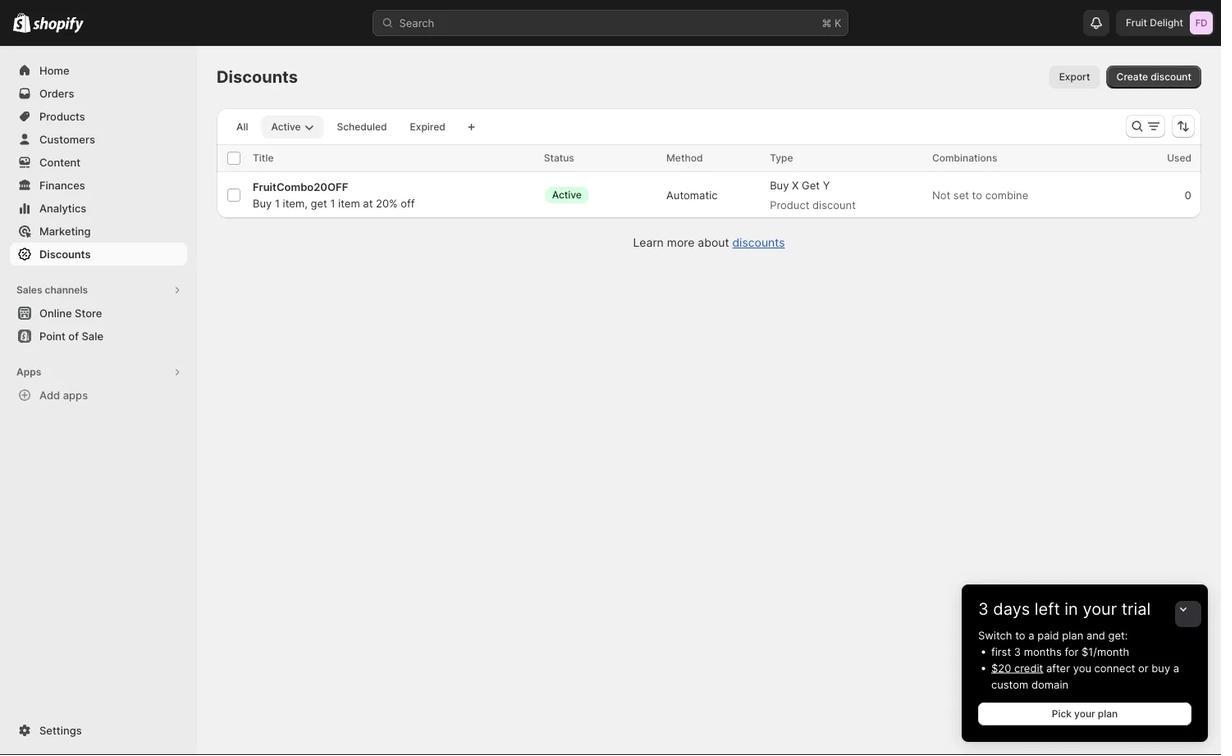 Task type: vqa. For each thing, say whether or not it's contained in the screenshot.
item
yes



Task type: describe. For each thing, give the bounding box(es) containing it.
first 3 months for $1/month
[[991, 646, 1129, 659]]

connect
[[1094, 662, 1135, 675]]

$1/month
[[1082, 646, 1129, 659]]

3 days left in your trial element
[[962, 628, 1208, 743]]

fruit delight image
[[1190, 11, 1213, 34]]

y
[[823, 179, 830, 192]]

orders
[[39, 87, 74, 100]]

custom
[[991, 679, 1029, 691]]

at
[[363, 197, 373, 210]]

3 days left in your trial button
[[962, 585, 1208, 620]]

export button
[[1049, 66, 1100, 89]]

your inside 3 days left in your trial dropdown button
[[1083, 599, 1117, 620]]

pick your plan link
[[978, 703, 1192, 726]]

point of sale
[[39, 330, 103, 343]]

1 vertical spatial active button
[[544, 179, 606, 212]]

finances link
[[10, 174, 187, 197]]

online store
[[39, 307, 102, 320]]

20%
[[376, 197, 398, 210]]

sales channels button
[[10, 279, 187, 302]]

0 horizontal spatial a
[[1029, 629, 1035, 642]]

credit
[[1014, 662, 1043, 675]]

fruit
[[1126, 17, 1147, 29]]

buy
[[1152, 662, 1170, 675]]

x
[[792, 179, 799, 192]]

expired
[[410, 121, 445, 133]]

0 horizontal spatial plan
[[1062, 629, 1083, 642]]

create discount button
[[1107, 66, 1201, 89]]

used
[[1167, 152, 1192, 164]]

you
[[1073, 662, 1091, 675]]

sale
[[82, 330, 103, 343]]

fruitcombo20off
[[253, 181, 348, 193]]

0
[[1185, 189, 1192, 201]]

product
[[770, 199, 810, 211]]

$20 credit link
[[991, 662, 1043, 675]]

plan inside 'pick your plan' "link"
[[1098, 709, 1118, 721]]

customers link
[[10, 128, 187, 151]]

switch to a paid plan and get:
[[978, 629, 1128, 642]]

pick
[[1052, 709, 1072, 721]]

1 horizontal spatial active
[[552, 189, 582, 201]]

active button inside tab list
[[261, 116, 324, 139]]

content
[[39, 156, 81, 169]]

discounts link
[[732, 236, 785, 250]]

export
[[1059, 71, 1090, 83]]

all link
[[227, 116, 258, 139]]

settings
[[39, 725, 82, 737]]

get
[[802, 179, 820, 192]]

0 vertical spatial to
[[972, 189, 982, 201]]

0 vertical spatial discounts
[[217, 67, 298, 87]]

discount inside button
[[1151, 71, 1192, 83]]

point of sale link
[[10, 325, 187, 348]]

discounts link
[[10, 243, 187, 266]]

add apps button
[[10, 384, 187, 407]]

add
[[39, 389, 60, 402]]

shopify image
[[33, 17, 84, 33]]

create
[[1117, 71, 1148, 83]]

online store button
[[0, 302, 197, 325]]

orders link
[[10, 82, 187, 105]]

not set to combine
[[932, 189, 1029, 201]]

used button
[[1167, 150, 1208, 167]]

fruit delight
[[1126, 17, 1183, 29]]

your inside 'pick your plan' "link"
[[1074, 709, 1095, 721]]

left
[[1035, 599, 1060, 620]]

buy x get y product discount
[[770, 179, 856, 211]]

1 vertical spatial discounts
[[39, 248, 91, 261]]

settings link
[[10, 720, 187, 743]]

store
[[75, 307, 102, 320]]

marketing link
[[10, 220, 187, 243]]

point of sale button
[[0, 325, 197, 348]]

sales
[[16, 284, 42, 296]]

to inside 3 days left in your trial element
[[1015, 629, 1026, 642]]

off
[[401, 197, 415, 210]]

customers
[[39, 133, 95, 146]]

or
[[1138, 662, 1149, 675]]

3 days left in your trial
[[978, 599, 1151, 620]]

days
[[993, 599, 1030, 620]]

title
[[253, 152, 274, 164]]

3 inside dropdown button
[[978, 599, 989, 620]]

set
[[953, 189, 969, 201]]



Task type: locate. For each thing, give the bounding box(es) containing it.
discounts down marketing
[[39, 248, 91, 261]]

plan down after you connect or buy a custom domain
[[1098, 709, 1118, 721]]

type
[[770, 152, 793, 164]]

to right switch
[[1015, 629, 1026, 642]]

trial
[[1122, 599, 1151, 620]]

online
[[39, 307, 72, 320]]

more
[[667, 236, 695, 250]]

1 vertical spatial discount
[[812, 199, 856, 211]]

discounts up the all
[[217, 67, 298, 87]]

0 vertical spatial plan
[[1062, 629, 1083, 642]]

combine
[[985, 189, 1029, 201]]

0 horizontal spatial to
[[972, 189, 982, 201]]

your
[[1083, 599, 1117, 620], [1074, 709, 1095, 721]]

for
[[1065, 646, 1079, 659]]

first
[[991, 646, 1011, 659]]

$20
[[991, 662, 1011, 675]]

1 horizontal spatial discount
[[1151, 71, 1192, 83]]

1 horizontal spatial to
[[1015, 629, 1026, 642]]

0 horizontal spatial 1
[[275, 197, 280, 210]]

add apps
[[39, 389, 88, 402]]

0 horizontal spatial active button
[[261, 116, 324, 139]]

get
[[311, 197, 327, 210]]

tab list containing all
[[223, 115, 459, 139]]

home
[[39, 64, 69, 77]]

combinations
[[932, 152, 997, 164]]

$20 credit
[[991, 662, 1043, 675]]

active inside tab list
[[271, 121, 301, 133]]

apps
[[63, 389, 88, 402]]

channels
[[45, 284, 88, 296]]

1 left the item,
[[275, 197, 280, 210]]

finances
[[39, 179, 85, 192]]

analytics
[[39, 202, 86, 215]]

0 vertical spatial 3
[[978, 599, 989, 620]]

in
[[1065, 599, 1078, 620]]

content link
[[10, 151, 187, 174]]

expired link
[[400, 116, 455, 139]]

1 vertical spatial to
[[1015, 629, 1026, 642]]

shopify image
[[13, 13, 31, 33]]

point
[[39, 330, 66, 343]]

k
[[835, 16, 842, 29]]

paid
[[1038, 629, 1059, 642]]

discount
[[1151, 71, 1192, 83], [812, 199, 856, 211]]

buy
[[770, 179, 789, 192], [253, 197, 272, 210]]

method
[[666, 152, 703, 164]]

learn
[[633, 236, 664, 250]]

active button down the status
[[544, 179, 606, 212]]

apps
[[16, 366, 41, 378]]

1 horizontal spatial plan
[[1098, 709, 1118, 721]]

fruitcombo20off buy 1 item, get 1 item at 20% off
[[253, 181, 415, 210]]

1 horizontal spatial 3
[[1014, 646, 1021, 659]]

1 vertical spatial buy
[[253, 197, 272, 210]]

months
[[1024, 646, 1062, 659]]

to
[[972, 189, 982, 201], [1015, 629, 1026, 642]]

item,
[[283, 197, 308, 210]]

1 horizontal spatial 1
[[330, 197, 335, 210]]

and
[[1086, 629, 1105, 642]]

search
[[399, 16, 434, 29]]

0 vertical spatial discount
[[1151, 71, 1192, 83]]

a left "paid"
[[1029, 629, 1035, 642]]

2 1 from the left
[[330, 197, 335, 210]]

apps button
[[10, 361, 187, 384]]

home link
[[10, 59, 187, 82]]

domain
[[1032, 679, 1069, 691]]

automatic
[[666, 189, 718, 201]]

plan up for
[[1062, 629, 1083, 642]]

of
[[68, 330, 79, 343]]

0 horizontal spatial active
[[271, 121, 301, 133]]

not
[[932, 189, 950, 201]]

1 vertical spatial a
[[1173, 662, 1179, 675]]

your up and
[[1083, 599, 1117, 620]]

1 vertical spatial 3
[[1014, 646, 1021, 659]]

1 vertical spatial plan
[[1098, 709, 1118, 721]]

1 horizontal spatial active button
[[544, 179, 606, 212]]

to right set
[[972, 189, 982, 201]]

scheduled
[[337, 121, 387, 133]]

1 right get
[[330, 197, 335, 210]]

buy left x
[[770, 179, 789, 192]]

create discount
[[1117, 71, 1192, 83]]

active up title button
[[271, 121, 301, 133]]

title button
[[253, 150, 290, 167]]

0 vertical spatial a
[[1029, 629, 1035, 642]]

active down the status
[[552, 189, 582, 201]]

item
[[338, 197, 360, 210]]

about
[[698, 236, 729, 250]]

marketing
[[39, 225, 91, 238]]

0 horizontal spatial buy
[[253, 197, 272, 210]]

scheduled link
[[327, 116, 397, 139]]

1 vertical spatial your
[[1074, 709, 1095, 721]]

plan
[[1062, 629, 1083, 642], [1098, 709, 1118, 721]]

1 horizontal spatial discounts
[[217, 67, 298, 87]]

online store link
[[10, 302, 187, 325]]

active button
[[261, 116, 324, 139], [544, 179, 606, 212]]

switch
[[978, 629, 1012, 642]]

⌘ k
[[822, 16, 842, 29]]

your right "pick"
[[1074, 709, 1095, 721]]

a right the buy
[[1173, 662, 1179, 675]]

3 left days
[[978, 599, 989, 620]]

1 vertical spatial active
[[552, 189, 582, 201]]

discount inside buy x get y product discount
[[812, 199, 856, 211]]

analytics link
[[10, 197, 187, 220]]

buy inside buy x get y product discount
[[770, 179, 789, 192]]

active button up title button
[[261, 116, 324, 139]]

0 horizontal spatial discount
[[812, 199, 856, 211]]

3
[[978, 599, 989, 620], [1014, 646, 1021, 659]]

discounts
[[732, 236, 785, 250]]

sales channels
[[16, 284, 88, 296]]

1 1 from the left
[[275, 197, 280, 210]]

all
[[236, 121, 248, 133]]

⌘
[[822, 16, 832, 29]]

buy inside fruitcombo20off buy 1 item, get 1 item at 20% off
[[253, 197, 272, 210]]

0 vertical spatial buy
[[770, 179, 789, 192]]

products link
[[10, 105, 187, 128]]

a inside after you connect or buy a custom domain
[[1173, 662, 1179, 675]]

tab list
[[223, 115, 459, 139]]

buy left the item,
[[253, 197, 272, 210]]

0 vertical spatial your
[[1083, 599, 1117, 620]]

pick your plan
[[1052, 709, 1118, 721]]

3 right first
[[1014, 646, 1021, 659]]

a
[[1029, 629, 1035, 642], [1173, 662, 1179, 675]]

active
[[271, 121, 301, 133], [552, 189, 582, 201]]

0 horizontal spatial discounts
[[39, 248, 91, 261]]

get:
[[1108, 629, 1128, 642]]

products
[[39, 110, 85, 123]]

after you connect or buy a custom domain
[[991, 662, 1179, 691]]

delight
[[1150, 17, 1183, 29]]

0 horizontal spatial 3
[[978, 599, 989, 620]]

0 vertical spatial active
[[271, 121, 301, 133]]

0 vertical spatial active button
[[261, 116, 324, 139]]

discount right create
[[1151, 71, 1192, 83]]

1 horizontal spatial a
[[1173, 662, 1179, 675]]

after
[[1046, 662, 1070, 675]]

1 horizontal spatial buy
[[770, 179, 789, 192]]

discount down y
[[812, 199, 856, 211]]



